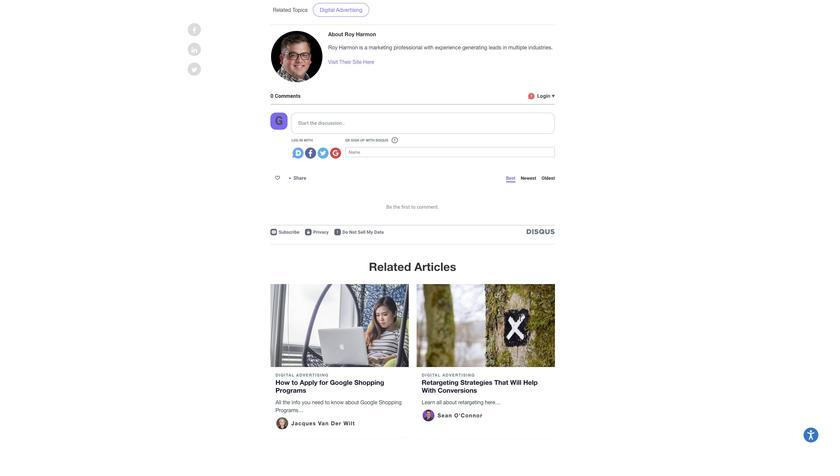 Task type: locate. For each thing, give the bounding box(es) containing it.
1 vertical spatial roy
[[328, 45, 338, 51]]

all
[[276, 400, 281, 406]]

digital advertising how to apply for google shopping programs
[[276, 373, 384, 394]]

for
[[319, 378, 328, 386]]

0 vertical spatial roy
[[345, 31, 355, 37]]

0 horizontal spatial google
[[330, 378, 353, 386]]

digital up 'retargeting'
[[422, 373, 441, 378]]

google inside digital advertising how to apply for google shopping programs
[[330, 378, 353, 386]]

retargeting
[[458, 400, 484, 406]]

1 horizontal spatial related
[[369, 260, 411, 274]]

0 horizontal spatial advertising
[[296, 373, 329, 378]]

advertising up about roy harmon
[[336, 7, 362, 13]]

1 horizontal spatial roy
[[345, 31, 355, 37]]

digital
[[320, 7, 335, 13], [276, 373, 295, 378], [422, 373, 441, 378]]

wilt
[[344, 420, 355, 426]]

2 horizontal spatial digital
[[422, 373, 441, 378]]

der
[[331, 420, 342, 426]]

0 vertical spatial harmon
[[356, 31, 376, 37]]

related for related articles
[[369, 260, 411, 274]]

harmon left 'is'
[[339, 45, 358, 51]]

2 horizontal spatial advertising
[[442, 373, 475, 378]]

0 horizontal spatial to
[[292, 378, 298, 386]]

learn all about retargeting here…
[[422, 400, 501, 406]]

harmon
[[356, 31, 376, 37], [339, 45, 358, 51]]

1 horizontal spatial advertising
[[336, 7, 362, 13]]

you
[[302, 400, 310, 406]]

related for related topics
[[273, 7, 291, 13]]

about right "all"
[[443, 400, 457, 406]]

advertising inside digital advertising retargeting strategies that will help with conversions
[[442, 373, 475, 378]]

help
[[523, 378, 538, 386]]

industries.
[[528, 45, 553, 51]]

generating
[[462, 45, 487, 51]]

o'connor
[[454, 412, 483, 419]]

1 vertical spatial related
[[369, 260, 411, 274]]

google right for
[[330, 378, 353, 386]]

to right how
[[292, 378, 298, 386]]

to right need
[[325, 400, 330, 406]]

all the info you need to know about google shopping programs…
[[276, 400, 402, 413]]

0 horizontal spatial related
[[273, 7, 291, 13]]

shopping
[[354, 378, 384, 386], [379, 400, 402, 406]]

roy harmon is a marketing professional with experience generating leads in multiple industries.
[[328, 45, 553, 51]]

roy down about
[[328, 45, 338, 51]]

digital inside digital advertising how to apply for google shopping programs
[[276, 373, 295, 378]]

with
[[424, 45, 434, 51]]

to inside digital advertising how to apply for google shopping programs
[[292, 378, 298, 386]]

roy right about
[[345, 31, 355, 37]]

experience
[[435, 45, 461, 51]]

harmon up a
[[356, 31, 376, 37]]

topics
[[292, 7, 308, 13]]

advertising for with
[[442, 373, 475, 378]]

1 horizontal spatial to
[[325, 400, 330, 406]]

related
[[273, 7, 291, 13], [369, 260, 411, 274]]

jacques van der wilt
[[291, 420, 355, 426]]

google
[[330, 378, 353, 386], [360, 400, 377, 406]]

0 vertical spatial shopping
[[354, 378, 384, 386]]

digital inside digital advertising retargeting strategies that will help with conversions
[[422, 373, 441, 378]]

to
[[292, 378, 298, 386], [325, 400, 330, 406]]

facebook image
[[192, 27, 196, 34]]

will
[[510, 378, 522, 386]]

0 horizontal spatial about
[[345, 400, 359, 406]]

marketing
[[369, 45, 392, 51]]

is
[[359, 45, 363, 51]]

a
[[365, 45, 367, 51]]

1 vertical spatial google
[[360, 400, 377, 406]]

0 horizontal spatial roy
[[328, 45, 338, 51]]

advertising inside digital advertising how to apply for google shopping programs
[[296, 373, 329, 378]]

about right "know"
[[345, 400, 359, 406]]

know
[[331, 400, 344, 406]]

1 horizontal spatial digital
[[320, 7, 335, 13]]

learn
[[422, 400, 435, 406]]

advertising up apply
[[296, 373, 329, 378]]

info
[[292, 400, 300, 406]]

that
[[494, 378, 508, 386]]

0 vertical spatial related
[[273, 7, 291, 13]]

about
[[345, 400, 359, 406], [443, 400, 457, 406]]

google right "know"
[[360, 400, 377, 406]]

about inside all the info you need to know about google shopping programs…
[[345, 400, 359, 406]]

1 vertical spatial shopping
[[379, 400, 402, 406]]

1 about from the left
[[345, 400, 359, 406]]

shopping inside all the info you need to know about google shopping programs…
[[379, 400, 402, 406]]

roy
[[345, 31, 355, 37], [328, 45, 338, 51]]

their
[[339, 59, 351, 65]]

1 vertical spatial to
[[325, 400, 330, 406]]

0 horizontal spatial digital
[[276, 373, 295, 378]]

1 horizontal spatial about
[[443, 400, 457, 406]]

digital up how
[[276, 373, 295, 378]]

digital inside digital advertising link
[[320, 7, 335, 13]]

digital advertising link
[[313, 3, 369, 17]]

professional
[[394, 45, 422, 51]]

advertising
[[336, 7, 362, 13], [296, 373, 329, 378], [442, 373, 475, 378]]

1 horizontal spatial google
[[360, 400, 377, 406]]

advertising up conversions
[[442, 373, 475, 378]]

apply
[[300, 378, 318, 386]]

sean o'connor link
[[422, 409, 483, 422]]

0 vertical spatial to
[[292, 378, 298, 386]]

0 vertical spatial google
[[330, 378, 353, 386]]

digital up about
[[320, 7, 335, 13]]

about
[[328, 31, 343, 37]]

in
[[503, 45, 507, 51]]



Task type: describe. For each thing, give the bounding box(es) containing it.
digital advertising retargeting strategies that will help with conversions
[[422, 373, 538, 394]]

to inside all the info you need to know about google shopping programs…
[[325, 400, 330, 406]]

here…
[[485, 400, 501, 406]]

conversions
[[438, 386, 477, 394]]

about roy harmon
[[328, 31, 376, 37]]

visit
[[328, 59, 338, 65]]

digital advertising
[[320, 7, 362, 13]]

visit their site here link
[[328, 58, 374, 66]]

sean o'connor
[[438, 412, 483, 419]]

multiple
[[508, 45, 527, 51]]

open accessibe: accessibility options, statement and help image
[[808, 431, 815, 440]]

the
[[283, 400, 290, 406]]

van
[[318, 420, 329, 426]]

related articles
[[369, 260, 456, 274]]

related topics
[[273, 7, 308, 13]]

2 about from the left
[[443, 400, 457, 406]]

site
[[353, 59, 362, 65]]

retargeting
[[422, 378, 459, 386]]

twitter image
[[191, 67, 197, 73]]

here
[[363, 59, 374, 65]]

sean
[[438, 412, 452, 419]]

how
[[276, 378, 290, 386]]

advertising for shopping
[[296, 373, 329, 378]]

all
[[437, 400, 442, 406]]

programs
[[276, 386, 306, 394]]

digital for shopping
[[276, 373, 295, 378]]

1 vertical spatial harmon
[[339, 45, 358, 51]]

linkedin image
[[192, 47, 197, 53]]

shopping inside digital advertising how to apply for google shopping programs
[[354, 378, 384, 386]]

strategies
[[460, 378, 493, 386]]

digital for with
[[422, 373, 441, 378]]

jacques van der wilt link
[[276, 417, 355, 430]]

need
[[312, 400, 324, 406]]

visit their site here
[[328, 59, 374, 65]]

programs…
[[276, 407, 304, 413]]

jacques
[[291, 420, 316, 426]]

with
[[422, 386, 436, 394]]

articles
[[414, 260, 456, 274]]

google inside all the info you need to know about google shopping programs…
[[360, 400, 377, 406]]

leads
[[489, 45, 501, 51]]



Task type: vqa. For each thing, say whether or not it's contained in the screenshot.
Related to the top
yes



